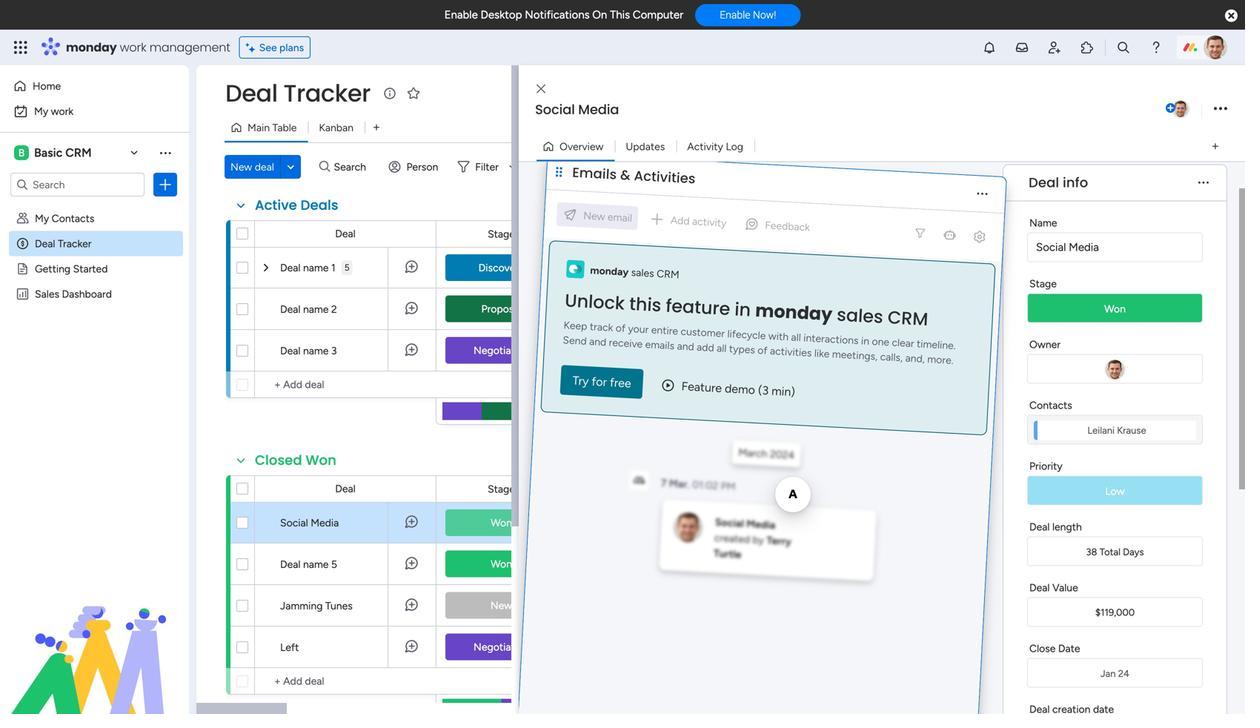 Task type: describe. For each thing, give the bounding box(es) containing it.
$119,000
[[1096, 607, 1135, 618]]

deal up 'jamming'
[[280, 558, 301, 571]]

person
[[407, 161, 438, 173]]

+ Add deal text field
[[263, 376, 429, 394]]

main table
[[248, 121, 297, 134]]

started
[[73, 263, 108, 275]]

close
[[1030, 642, 1056, 655]]

length
[[1053, 521, 1083, 533]]

lottie animation element
[[0, 564, 189, 714]]

stage for deals
[[488, 228, 515, 240]]

notifications image
[[983, 40, 997, 55]]

new for new
[[491, 599, 513, 612]]

notifications
[[525, 8, 590, 22]]

dapulse drag handle 3 image
[[1013, 177, 1019, 188]]

my for my work
[[34, 105, 48, 118]]

active
[[255, 196, 297, 215]]

deal name 3
[[280, 344, 337, 357]]

monday marketplace image
[[1080, 40, 1095, 55]]

Deal info field
[[1026, 173, 1093, 192]]

tunes
[[325, 600, 353, 612]]

workspace selection element
[[14, 144, 94, 162]]

home option
[[9, 74, 180, 98]]

Search in workspace field
[[31, 176, 124, 193]]

activity
[[688, 140, 724, 153]]

deals
[[301, 196, 339, 215]]

negotiation for left
[[474, 641, 529, 653]]

1 vertical spatial terry turtle image
[[1172, 99, 1191, 119]]

new deal
[[231, 161, 274, 173]]

deal
[[255, 161, 274, 173]]

leilani krause
[[1088, 425, 1147, 436]]

b
[[18, 146, 25, 159]]

activity log button
[[677, 135, 755, 158]]

social media inside field
[[535, 100, 619, 119]]

kanban button
[[308, 116, 365, 139]]

stage field for closed won
[[484, 481, 519, 497]]

activity log
[[688, 140, 744, 153]]

activities
[[634, 166, 696, 188]]

invite members image
[[1048, 40, 1063, 55]]

plans
[[280, 41, 304, 54]]

tracker inside 'list box'
[[58, 237, 92, 250]]

dashboard
[[62, 288, 112, 300]]

person button
[[383, 155, 447, 179]]

list box containing my contacts
[[0, 203, 189, 507]]

my contacts
[[35, 212, 95, 225]]

0 vertical spatial terry turtle image
[[1204, 36, 1228, 59]]

total
[[1100, 546, 1121, 558]]

getting
[[35, 263, 71, 275]]

options image
[[1215, 99, 1228, 119]]

getting started
[[35, 263, 108, 275]]

main table button
[[225, 116, 308, 139]]

&
[[620, 165, 631, 185]]

emails & activities
[[572, 163, 696, 188]]

0 vertical spatial deal tracker
[[225, 77, 371, 110]]

name
[[1030, 217, 1058, 229]]

deal info
[[1029, 173, 1089, 192]]

left
[[280, 641, 299, 654]]

my work option
[[9, 99, 180, 123]]

24
[[1119, 668, 1130, 680]]

deal inside 'deal length 38 total days'
[[1030, 521, 1050, 533]]

krause
[[1118, 425, 1147, 436]]

new deal button
[[225, 155, 280, 179]]

add to favorites image
[[406, 86, 421, 100]]

deal up 5 button
[[335, 227, 356, 240]]

add view image
[[374, 122, 380, 133]]

deal left 2
[[280, 303, 301, 316]]

basic
[[34, 146, 63, 160]]

5 button
[[342, 247, 353, 288]]

help
[[1183, 676, 1209, 692]]

38
[[1087, 546, 1098, 558]]

dapulse drag handle 3 image
[[556, 166, 563, 177]]

stage for won
[[488, 483, 515, 495]]

select product image
[[13, 40, 28, 55]]

updates
[[626, 140, 665, 153]]

arrow down image
[[504, 158, 522, 176]]

dapulse drag 2 image
[[521, 373, 526, 390]]

sales
[[35, 288, 59, 300]]

my work
[[34, 105, 73, 118]]

2 vertical spatial social
[[280, 517, 308, 529]]

priority
[[1030, 460, 1063, 472]]

proposal
[[482, 303, 522, 315]]

owner
[[1030, 338, 1061, 351]]

name for 2
[[303, 303, 329, 316]]

deal name 2
[[280, 303, 337, 316]]

updates button
[[615, 135, 677, 158]]

dapulse addbtn image
[[1166, 104, 1176, 113]]

+ Add deal text field
[[263, 673, 429, 690]]

deal down closed won field
[[335, 482, 356, 495]]

leilani
[[1088, 425, 1115, 436]]

1 horizontal spatial tracker
[[284, 77, 371, 110]]

closed won
[[255, 451, 337, 470]]

filter button
[[452, 155, 522, 179]]

sales dashboard
[[35, 288, 112, 300]]

see plans button
[[239, 36, 311, 59]]

days
[[1124, 546, 1145, 558]]

this
[[610, 8, 630, 22]]

closed
[[255, 451, 302, 470]]

Social Media field
[[532, 100, 1164, 119]]

v2 search image
[[319, 159, 330, 175]]

deal inside 'list box'
[[35, 237, 55, 250]]

deal name 1
[[280, 261, 336, 274]]

enable desktop notifications on this computer
[[445, 8, 684, 22]]

info
[[1063, 173, 1089, 192]]

won inside field
[[306, 451, 337, 470]]

show board description image
[[381, 86, 399, 101]]

new for new deal
[[231, 161, 252, 173]]

1
[[331, 261, 336, 274]]

workspace options image
[[158, 145, 173, 160]]

value
[[1053, 581, 1079, 594]]

my for my contacts
[[35, 212, 49, 225]]

desktop
[[481, 8, 522, 22]]

deal up main
[[225, 77, 278, 110]]

my work link
[[9, 99, 180, 123]]

2 vertical spatial media
[[311, 517, 339, 529]]

now!
[[753, 9, 777, 21]]

more dots image for info
[[1199, 177, 1209, 188]]

Emails & Activities field
[[568, 163, 700, 189]]

deal left 3 at left
[[280, 344, 301, 357]]

1 vertical spatial social media
[[1037, 241, 1100, 254]]



Task type: vqa. For each thing, say whether or not it's contained in the screenshot.


Task type: locate. For each thing, give the bounding box(es) containing it.
1 enable from the left
[[445, 8, 478, 22]]

2 vertical spatial social media
[[280, 517, 339, 529]]

home
[[33, 80, 61, 92]]

name for 5
[[303, 558, 329, 571]]

terry turtle image left options image
[[1172, 99, 1191, 119]]

close date
[[1030, 642, 1081, 655]]

table
[[273, 121, 297, 134]]

deal inside field
[[1029, 173, 1060, 192]]

0 vertical spatial stage field
[[484, 226, 519, 242]]

5 right 1 on the left of page
[[345, 262, 350, 273]]

computer
[[633, 8, 684, 22]]

enable for enable now!
[[720, 9, 751, 21]]

terry turtle image
[[1204, 36, 1228, 59], [1172, 99, 1191, 119]]

enable now! button
[[696, 4, 801, 26]]

5
[[345, 262, 350, 273], [331, 558, 337, 571]]

jamming
[[280, 600, 323, 612]]

angle down image
[[287, 161, 294, 172]]

1 vertical spatial contacts
[[1030, 399, 1073, 412]]

deal left length
[[1030, 521, 1050, 533]]

name left 1 on the left of page
[[303, 261, 329, 274]]

search everything image
[[1117, 40, 1132, 55]]

kanban
[[319, 121, 354, 134]]

name left 2
[[303, 303, 329, 316]]

overview
[[560, 140, 604, 153]]

0 horizontal spatial terry turtle image
[[1172, 99, 1191, 119]]

1 stage field from the top
[[484, 226, 519, 242]]

help image
[[1149, 40, 1164, 55]]

1 horizontal spatial social media
[[535, 100, 619, 119]]

see
[[259, 41, 277, 54]]

1 horizontal spatial deal tracker
[[225, 77, 371, 110]]

name for 3
[[303, 344, 329, 357]]

0 vertical spatial negotiation
[[474, 344, 529, 357]]

1 vertical spatial media
[[1069, 241, 1100, 254]]

2 horizontal spatial media
[[1069, 241, 1100, 254]]

name up 'jamming tunes'
[[303, 558, 329, 571]]

stage field for active deals
[[484, 226, 519, 242]]

enable inside button
[[720, 9, 751, 21]]

media
[[579, 100, 619, 119], [1069, 241, 1100, 254], [311, 517, 339, 529]]

deal tracker
[[225, 77, 371, 110], [35, 237, 92, 250]]

1 negotiation from the top
[[474, 344, 529, 357]]

social media up deal name 5
[[280, 517, 339, 529]]

dapulse close image
[[1226, 9, 1238, 24]]

1 vertical spatial social
[[1037, 241, 1067, 254]]

home link
[[9, 74, 180, 98]]

my
[[34, 105, 48, 118], [35, 212, 49, 225]]

1 vertical spatial my
[[35, 212, 49, 225]]

2 horizontal spatial social media
[[1037, 241, 1100, 254]]

0 horizontal spatial contacts
[[52, 212, 95, 225]]

0 vertical spatial new
[[231, 161, 252, 173]]

jan
[[1101, 668, 1116, 680]]

update feed image
[[1015, 40, 1030, 55]]

filter
[[476, 161, 499, 173]]

2 name from the top
[[303, 303, 329, 316]]

close image
[[537, 84, 546, 94]]

more dots image for &
[[978, 188, 988, 200]]

public board image
[[16, 262, 30, 276]]

social
[[535, 100, 575, 119], [1037, 241, 1067, 254], [280, 517, 308, 529]]

discovery
[[479, 261, 525, 274]]

my down home
[[34, 105, 48, 118]]

work for my
[[51, 105, 73, 118]]

1 horizontal spatial terry turtle image
[[1204, 36, 1228, 59]]

negotiation for deal name 3
[[474, 344, 529, 357]]

Stage field
[[484, 226, 519, 242], [484, 481, 519, 497]]

see plans
[[259, 41, 304, 54]]

social media down name on the top of the page
[[1037, 241, 1100, 254]]

0 horizontal spatial deal tracker
[[35, 237, 92, 250]]

Search field
[[330, 156, 375, 177]]

my inside option
[[34, 105, 48, 118]]

jan 24
[[1101, 668, 1130, 680]]

list box
[[0, 203, 189, 507]]

name left 3 at left
[[303, 344, 329, 357]]

contacts up priority
[[1030, 399, 1073, 412]]

media inside field
[[579, 100, 619, 119]]

enable for enable desktop notifications on this computer
[[445, 8, 478, 22]]

2 stage field from the top
[[484, 481, 519, 497]]

active deals
[[255, 196, 339, 215]]

1 horizontal spatial media
[[579, 100, 619, 119]]

lottie animation image
[[0, 564, 189, 714]]

workspace image
[[14, 145, 29, 161]]

date
[[1059, 642, 1081, 655]]

0 vertical spatial stage
[[488, 228, 515, 240]]

management
[[150, 39, 230, 56]]

work down home
[[51, 105, 73, 118]]

emails
[[572, 163, 618, 184]]

1 horizontal spatial enable
[[720, 9, 751, 21]]

contacts
[[52, 212, 95, 225], [1030, 399, 1073, 412]]

1 horizontal spatial contacts
[[1030, 399, 1073, 412]]

0 horizontal spatial enable
[[445, 8, 478, 22]]

tracker up getting started
[[58, 237, 92, 250]]

deal
[[225, 77, 278, 110], [1029, 173, 1060, 192], [335, 227, 356, 240], [35, 237, 55, 250], [280, 261, 301, 274], [280, 303, 301, 316], [280, 344, 301, 357], [335, 482, 356, 495], [1030, 521, 1050, 533], [280, 558, 301, 571], [1030, 581, 1050, 594]]

work right monday
[[120, 39, 146, 56]]

1 name from the top
[[303, 261, 329, 274]]

contacts down search in workspace field
[[52, 212, 95, 225]]

deal up getting
[[35, 237, 55, 250]]

deal length 38 total days
[[1030, 521, 1145, 558]]

monday
[[66, 39, 117, 56]]

Closed Won field
[[251, 451, 340, 470]]

0 vertical spatial more dots image
[[1199, 177, 1209, 188]]

deal left 'value'
[[1030, 581, 1050, 594]]

1 vertical spatial tracker
[[58, 237, 92, 250]]

2 vertical spatial stage
[[488, 483, 515, 495]]

0 vertical spatial contacts
[[52, 212, 95, 225]]

2 negotiation from the top
[[474, 641, 529, 653]]

tracker
[[284, 77, 371, 110], [58, 237, 92, 250]]

0 vertical spatial 5
[[345, 262, 350, 273]]

my inside 'list box'
[[35, 212, 49, 225]]

0 vertical spatial my
[[34, 105, 48, 118]]

1 horizontal spatial work
[[120, 39, 146, 56]]

1 horizontal spatial more dots image
[[1199, 177, 1209, 188]]

deal value
[[1030, 581, 1079, 594]]

3
[[331, 344, 337, 357]]

0 vertical spatial media
[[579, 100, 619, 119]]

3 name from the top
[[303, 344, 329, 357]]

terry turtle image down dapulse close icon at the right top
[[1204, 36, 1228, 59]]

social media up overview button
[[535, 100, 619, 119]]

1 horizontal spatial 5
[[345, 262, 350, 273]]

help button
[[1170, 672, 1222, 696]]

crm
[[65, 146, 92, 160]]

0 horizontal spatial social media
[[280, 517, 339, 529]]

2 horizontal spatial social
[[1037, 241, 1067, 254]]

0 vertical spatial work
[[120, 39, 146, 56]]

deal left 1 on the left of page
[[280, 261, 301, 274]]

low
[[1106, 485, 1125, 498]]

1 vertical spatial stage
[[1030, 277, 1057, 290]]

work inside option
[[51, 105, 73, 118]]

contacts inside 'list box'
[[52, 212, 95, 225]]

0 horizontal spatial work
[[51, 105, 73, 118]]

1 horizontal spatial new
[[491, 599, 513, 612]]

1 vertical spatial more dots image
[[978, 188, 988, 200]]

Deal Tracker field
[[222, 77, 374, 110]]

1 vertical spatial work
[[51, 105, 73, 118]]

2 enable from the left
[[720, 9, 751, 21]]

1 vertical spatial deal tracker
[[35, 237, 92, 250]]

social down name on the top of the page
[[1037, 241, 1067, 254]]

jamming tunes
[[280, 600, 353, 612]]

work for monday
[[120, 39, 146, 56]]

media up deal name 5
[[311, 517, 339, 529]]

deal name 5
[[280, 558, 337, 571]]

deal right dapulse drag handle 3 image
[[1029, 173, 1060, 192]]

enable left "desktop"
[[445, 8, 478, 22]]

1 vertical spatial 5
[[331, 558, 337, 571]]

Active Deals field
[[251, 196, 342, 215]]

negotiation
[[474, 344, 529, 357], [474, 641, 529, 653]]

add view image
[[1213, 141, 1219, 152]]

deal tracker down my contacts
[[35, 237, 92, 250]]

1 horizontal spatial social
[[535, 100, 575, 119]]

0 horizontal spatial more dots image
[[978, 188, 988, 200]]

options image
[[158, 177, 173, 192]]

social inside social media field
[[535, 100, 575, 119]]

0 vertical spatial tracker
[[284, 77, 371, 110]]

main
[[248, 121, 270, 134]]

new inside new deal button
[[231, 161, 252, 173]]

0 horizontal spatial social
[[280, 517, 308, 529]]

monday work management
[[66, 39, 230, 56]]

log
[[726, 140, 744, 153]]

enable now!
[[720, 9, 777, 21]]

deal tracker up the table
[[225, 77, 371, 110]]

2
[[331, 303, 337, 316]]

tracker up kanban button
[[284, 77, 371, 110]]

won
[[1105, 303, 1126, 315], [306, 451, 337, 470], [491, 517, 512, 529], [491, 558, 512, 570]]

0 vertical spatial social
[[535, 100, 575, 119]]

1 vertical spatial stage field
[[484, 481, 519, 497]]

enable left now!
[[720, 9, 751, 21]]

0 vertical spatial social media
[[535, 100, 619, 119]]

5 up tunes
[[331, 558, 337, 571]]

on
[[593, 8, 608, 22]]

my down search in workspace field
[[35, 212, 49, 225]]

5 inside button
[[345, 262, 350, 273]]

name
[[303, 261, 329, 274], [303, 303, 329, 316], [303, 344, 329, 357], [303, 558, 329, 571]]

1 vertical spatial negotiation
[[474, 641, 529, 653]]

option
[[0, 205, 189, 208]]

0 horizontal spatial media
[[311, 517, 339, 529]]

social down close 'image'
[[535, 100, 575, 119]]

media down info
[[1069, 241, 1100, 254]]

basic crm
[[34, 146, 92, 160]]

0 horizontal spatial tracker
[[58, 237, 92, 250]]

name for 1
[[303, 261, 329, 274]]

social up deal name 5
[[280, 517, 308, 529]]

1 vertical spatial new
[[491, 599, 513, 612]]

more dots image
[[1199, 177, 1209, 188], [978, 188, 988, 200]]

social media
[[535, 100, 619, 119], [1037, 241, 1100, 254], [280, 517, 339, 529]]

4 name from the top
[[303, 558, 329, 571]]

public dashboard image
[[16, 287, 30, 301]]

work
[[120, 39, 146, 56], [51, 105, 73, 118]]

overview button
[[537, 135, 615, 158]]

0 horizontal spatial 5
[[331, 558, 337, 571]]

new
[[231, 161, 252, 173], [491, 599, 513, 612]]

media up overview
[[579, 100, 619, 119]]

0 horizontal spatial new
[[231, 161, 252, 173]]

stage
[[488, 228, 515, 240], [1030, 277, 1057, 290], [488, 483, 515, 495]]



